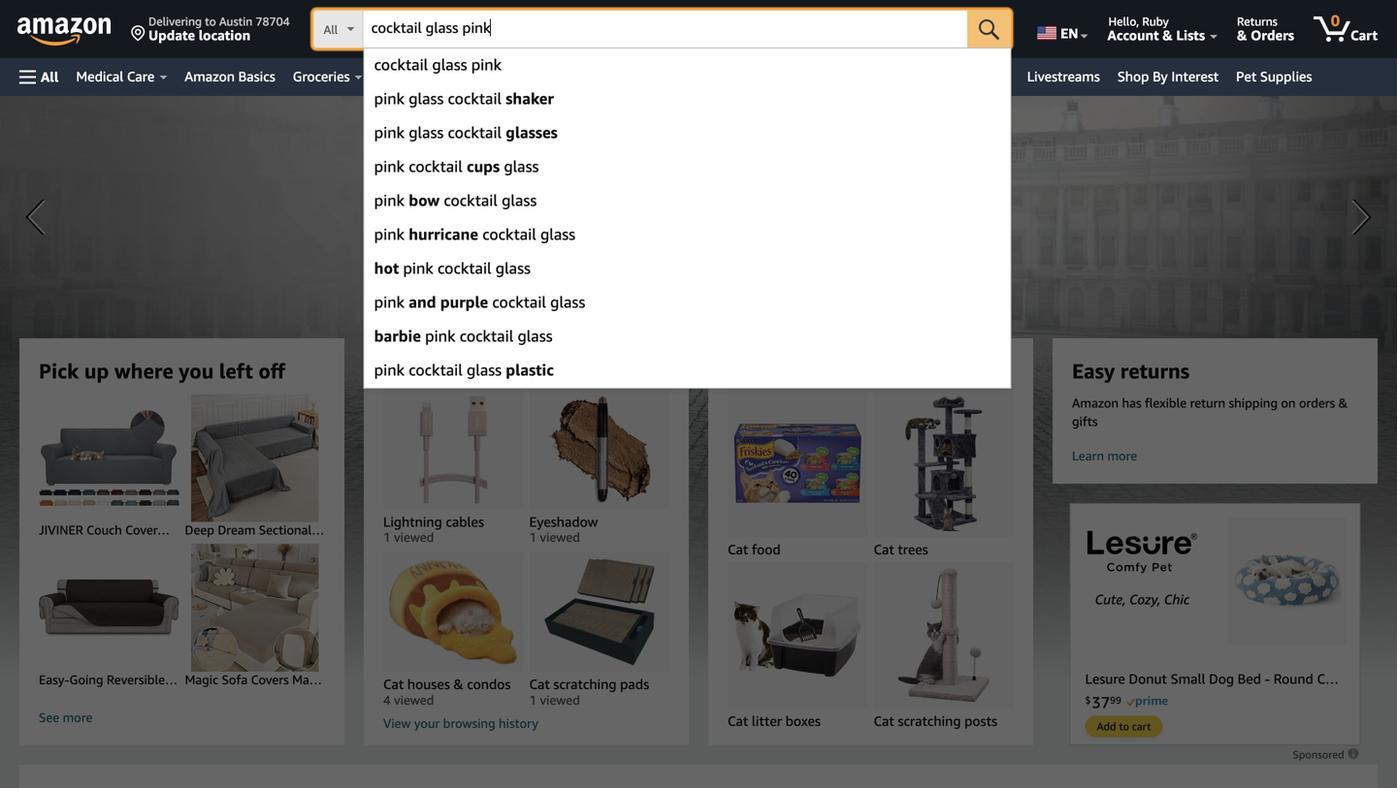 Task type: describe. For each thing, give the bounding box(es) containing it.
covers
[[251, 673, 289, 688]]

returns & orders
[[1237, 15, 1294, 43]]

magic sofa covers magic sofa couch covers 2023 new wear-resistant universal sofa cover stretch for sectional slipcovers... image
[[185, 544, 325, 672]]

bow
[[409, 191, 440, 210]]

cocktail up hurricane cocktail
[[444, 191, 498, 210]]

returns
[[1120, 359, 1190, 383]]

cocktail up cups on the top of the page
[[448, 123, 502, 142]]

cocktail down the prime video
[[448, 89, 502, 108]]

shop by interest
[[1118, 68, 1219, 84]]

cat for cat scratching pads 1 viewed
[[529, 677, 550, 693]]

eyeshadow 1 viewed
[[529, 514, 598, 545]]

reversible…
[[107, 673, 178, 688]]

hurricane cocktail
[[409, 225, 536, 244]]

scratching for posts
[[898, 714, 961, 730]]

cocktail down bow cocktail
[[482, 225, 536, 244]]

cat trees link
[[874, 390, 1014, 560]]

jiviner
[[39, 523, 83, 538]]

viewed inside cat scratching pads 1 viewed
[[540, 693, 580, 708]]

cart
[[1351, 27, 1378, 43]]

by
[[1153, 68, 1168, 84]]

pads
[[620, 677, 649, 693]]

more for up
[[63, 711, 92, 726]]

0
[[1331, 11, 1340, 30]]

cocktail up bow
[[409, 157, 463, 176]]

gifts
[[1072, 414, 1098, 429]]

lightning
[[383, 514, 442, 530]]

more for returns
[[1107, 449, 1137, 464]]

interest
[[1171, 68, 1219, 84]]

flexible
[[1145, 396, 1187, 411]]

cover…
[[125, 523, 170, 538]]

account & lists
[[1108, 27, 1205, 43]]

cups
[[467, 157, 500, 176]]

houses
[[407, 677, 450, 693]]

deep dream sectional couch covers sectional sofa cover 2 pieces l shaped couch covers sectional couch cover couch covers... image
[[185, 394, 325, 522]]

easy returns
[[1072, 359, 1190, 383]]

cat for cat trees
[[874, 542, 894, 558]]

plastic
[[506, 361, 554, 379]]

4
[[383, 693, 391, 708]]

& left the lists at right
[[1163, 27, 1173, 43]]

care
[[127, 68, 155, 84]]

you
[[179, 359, 214, 383]]

has
[[1122, 396, 1142, 411]]

prime video link
[[426, 63, 518, 90]]

& inside returns & orders
[[1237, 27, 1247, 43]]

amazon basics
[[185, 68, 275, 84]]

austin
[[219, 15, 253, 28]]

groceries link
[[284, 63, 371, 90]]

dream
[[218, 523, 256, 538]]

1 inside cat scratching pads 1 viewed
[[529, 693, 537, 708]]

account
[[1108, 27, 1159, 43]]

viewed inside cat houses & condos 4 viewed
[[394, 693, 434, 708]]

main content containing pick up where you left off
[[0, 96, 1397, 789]]

leave feedback on sponsored ad element
[[1293, 749, 1361, 762]]

cat houses & condos 4 viewed
[[383, 677, 511, 708]]

see more link
[[39, 710, 325, 727]]

lists
[[1176, 27, 1205, 43]]

cat trees
[[874, 542, 928, 558]]

pet
[[1236, 68, 1257, 84]]

hello, ruby
[[1109, 15, 1169, 28]]

litter
[[752, 714, 782, 730]]

cocktail glass pink button
[[364, 49, 1003, 82]]

Search Amazon text field
[[364, 11, 967, 48]]

glasses
[[506, 123, 558, 142]]

purple
[[440, 293, 488, 311]]

en
[[1061, 25, 1078, 41]]

barbie
[[374, 327, 421, 345]]

boxes
[[786, 714, 821, 730]]

magic sofa covers ma… link
[[182, 542, 325, 689]]

ma…
[[292, 673, 322, 688]]

basics
[[238, 68, 275, 84]]

shop
[[1118, 68, 1149, 84]]

amazon image
[[17, 17, 112, 47]]

sectional…
[[259, 523, 324, 538]]

supplies
[[1260, 68, 1312, 84]]

all inside search box
[[324, 23, 338, 36]]

jiviner couch cover…
[[39, 523, 170, 538]]

deep dream sectional…
[[185, 523, 324, 538]]

orders
[[1251, 27, 1294, 43]]

learn more link
[[1072, 448, 1358, 465]]

78704
[[256, 15, 290, 28]]

easy-
[[39, 673, 69, 688]]

off
[[258, 359, 285, 383]]

on
[[1281, 396, 1296, 411]]

sponsored link
[[1293, 748, 1361, 762]]

learn more
[[1072, 449, 1137, 464]]

cat scratching posts
[[874, 714, 997, 730]]

see more
[[39, 711, 92, 726]]

glass inside button
[[432, 55, 467, 74]]

easy-going reversible couch cover for 3 cushion couch sofa cover for dogs water resistant furniture protector cover with... image
[[39, 544, 179, 672]]

orders
[[1299, 396, 1335, 411]]

prime
[[434, 68, 470, 84]]

navigation navigation
[[0, 0, 1397, 389]]

amazon basics link
[[176, 63, 284, 90]]

to
[[205, 15, 216, 28]]

learn
[[1072, 449, 1104, 464]]

hurricane
[[409, 225, 478, 244]]

& inside amazon has flexible return shipping on orders & gifts
[[1339, 396, 1348, 411]]

going
[[69, 673, 103, 688]]

scratching for pads
[[553, 677, 617, 693]]

& inside cat houses & condos 4 viewed
[[454, 677, 464, 693]]

delivering to austin 78704 update location
[[148, 15, 290, 43]]

food
[[752, 542, 781, 558]]

prime video
[[434, 68, 509, 84]]

lightning cables 1 viewed
[[383, 514, 484, 545]]

keep shopping for
[[383, 359, 559, 383]]

history
[[499, 717, 539, 732]]



Task type: vqa. For each thing, say whether or not it's contained in the screenshot.
2nd Habitat from right
no



Task type: locate. For each thing, give the bounding box(es) containing it.
view your browsing history
[[383, 717, 539, 732]]

cocktail up shopping
[[460, 327, 514, 345]]

for
[[531, 359, 559, 383]]

amazon for amazon basics
[[185, 68, 235, 84]]

deep
[[185, 523, 214, 538]]

sponsored
[[1293, 749, 1347, 762]]

1 horizontal spatial all
[[324, 23, 338, 36]]

glass
[[432, 55, 467, 74], [409, 89, 444, 108], [409, 123, 444, 142], [504, 157, 539, 176], [502, 191, 537, 210], [540, 225, 575, 244], [496, 259, 531, 277], [550, 293, 585, 311], [518, 327, 553, 345], [467, 361, 502, 379]]

pet supplies link
[[1228, 63, 1321, 90]]

pink
[[471, 55, 502, 74], [374, 89, 405, 108], [374, 123, 405, 142], [374, 157, 405, 176], [374, 191, 405, 210], [374, 225, 405, 244], [403, 259, 434, 277], [374, 293, 405, 311], [425, 327, 456, 345], [374, 361, 405, 379]]

& right houses
[[454, 677, 464, 693]]

0 horizontal spatial amazon
[[185, 68, 235, 84]]

update
[[148, 27, 195, 43]]

amazon for amazon has flexible return shipping on orders & gifts
[[1072, 396, 1119, 411]]

1 vertical spatial amazon
[[1072, 396, 1119, 411]]

medical care link
[[67, 63, 176, 90]]

pick up where you left off
[[39, 359, 285, 383]]

cat
[[728, 542, 748, 558], [874, 542, 894, 558], [383, 677, 404, 693], [529, 677, 550, 693], [728, 714, 748, 730], [874, 714, 894, 730]]

amazon down the "location"
[[185, 68, 235, 84]]

&
[[1163, 27, 1173, 43], [1237, 27, 1247, 43], [1339, 396, 1348, 411], [454, 677, 464, 693]]

viewed inside lightning cables 1 viewed
[[394, 530, 434, 545]]

hello,
[[1109, 15, 1139, 28]]

cat up 4
[[383, 677, 404, 693]]

more right learn at the right bottom of the page
[[1107, 449, 1137, 464]]

amazon has flexible return shipping on orders & gifts
[[1072, 396, 1348, 429]]

livestreams link
[[1018, 63, 1109, 90]]

1 inside eyeshadow 1 viewed
[[529, 530, 537, 545]]

en link
[[1026, 5, 1097, 53]]

main content
[[0, 96, 1397, 789]]

books link
[[371, 63, 426, 90]]

0 vertical spatial all
[[324, 23, 338, 36]]

easy-going reversible…
[[39, 673, 178, 688]]

0 horizontal spatial all
[[41, 69, 59, 85]]

your
[[414, 717, 440, 732]]

all down amazon image
[[41, 69, 59, 85]]

1
[[383, 530, 391, 545], [529, 530, 537, 545], [529, 693, 537, 708]]

0 vertical spatial more
[[1107, 449, 1137, 464]]

scratching left posts
[[898, 714, 961, 730]]

cocktail left prime
[[374, 55, 428, 74]]

scratching inside cat scratching pads 1 viewed
[[553, 677, 617, 693]]

cat left trees on the bottom
[[874, 542, 894, 558]]

cat scratching pads 1 viewed
[[529, 677, 649, 708]]

pink and purple cocktail
[[374, 293, 546, 311]]

& left orders
[[1237, 27, 1247, 43]]

cables
[[446, 514, 484, 530]]

all up groceries link
[[324, 23, 338, 36]]

cocktail inside button
[[374, 55, 428, 74]]

returns
[[1237, 15, 1278, 28]]

cocktail
[[374, 55, 428, 74], [448, 89, 502, 108], [448, 123, 502, 142], [409, 157, 463, 176], [444, 191, 498, 210], [482, 225, 536, 244], [438, 259, 492, 277], [492, 293, 546, 311], [460, 327, 514, 345], [409, 361, 463, 379]]

magic sofa covers ma…
[[185, 673, 322, 688]]

none submit inside all search box
[[967, 10, 1011, 49]]

amazon inside navigation navigation
[[185, 68, 235, 84]]

1 horizontal spatial more
[[1107, 449, 1137, 464]]

more right see
[[63, 711, 92, 726]]

viewed down houses
[[394, 693, 434, 708]]

0 vertical spatial amazon
[[185, 68, 235, 84]]

cat for cat litter boxes
[[728, 714, 748, 730]]

deep dream sectional… link
[[182, 394, 325, 542]]

1 vertical spatial more
[[63, 711, 92, 726]]

shaker
[[506, 89, 554, 108]]

cat food
[[728, 542, 781, 558]]

livestreams
[[1027, 68, 1100, 84]]

hot pink
[[374, 259, 434, 277]]

1 vertical spatial scratching
[[898, 714, 961, 730]]

cat litter boxes
[[728, 714, 821, 730]]

scratching left pads
[[553, 677, 617, 693]]

cat right boxes
[[874, 714, 894, 730]]

video
[[474, 68, 509, 84]]

amazon inside amazon has flexible return shipping on orders & gifts
[[1072, 396, 1119, 411]]

all
[[324, 23, 338, 36], [41, 69, 59, 85]]

magic
[[185, 673, 218, 688]]

viewed down lightning
[[394, 530, 434, 545]]

viewed down eyeshadow
[[540, 530, 580, 545]]

cocktail right purple
[[492, 293, 546, 311]]

viewed inside eyeshadow 1 viewed
[[540, 530, 580, 545]]

cat litter boxes link
[[728, 562, 868, 733]]

return
[[1190, 396, 1226, 411]]

cat up view your browsing history link
[[529, 677, 550, 693]]

1 up view your browsing history link
[[529, 693, 537, 708]]

0 vertical spatial scratching
[[553, 677, 617, 693]]

where
[[114, 359, 173, 383]]

eyeshadow
[[529, 514, 598, 530]]

1 horizontal spatial scratching
[[898, 714, 961, 730]]

All search field
[[313, 10, 1011, 50]]

cat food link
[[728, 390, 868, 560]]

all inside button
[[41, 69, 59, 85]]

condos
[[467, 677, 511, 693]]

pink inside button
[[471, 55, 502, 74]]

shop by interest link
[[1109, 63, 1228, 90]]

cat left food
[[728, 542, 748, 558]]

viewed up view your browsing history link
[[540, 693, 580, 708]]

up
[[84, 359, 109, 383]]

amazon up gifts
[[1072, 396, 1119, 411]]

1 inside lightning cables 1 viewed
[[383, 530, 391, 545]]

cat for cat scratching posts
[[874, 714, 894, 730]]

1 down lightning
[[383, 530, 391, 545]]

None submit
[[967, 10, 1011, 49]]

delivering
[[148, 15, 202, 28]]

hot
[[374, 259, 399, 277]]

cat inside cat scratching pads 1 viewed
[[529, 677, 550, 693]]

jiviner couch cover high stretch sofa cover for 3 cushion couch, 1-piece jacquard anti slip furniture protector... image
[[39, 394, 179, 522]]

pet supplies
[[1236, 68, 1312, 84]]

groceries
[[293, 68, 350, 84]]

cocktail up purple
[[438, 259, 492, 277]]

pick
[[39, 359, 79, 383]]

cat for cat houses & condos 4 viewed
[[383, 677, 404, 693]]

and
[[409, 293, 436, 311]]

location
[[199, 27, 251, 43]]

books
[[380, 68, 417, 84]]

1 vertical spatial all
[[41, 69, 59, 85]]

& right orders
[[1339, 396, 1348, 411]]

cat for cat food
[[728, 542, 748, 558]]

cat left litter
[[728, 714, 748, 730]]

0 horizontal spatial more
[[63, 711, 92, 726]]

medical care
[[76, 68, 155, 84]]

0 horizontal spatial scratching
[[553, 677, 617, 693]]

trees
[[898, 542, 928, 558]]

shopping
[[436, 359, 526, 383]]

cups glass
[[467, 157, 539, 176]]

posts
[[965, 714, 997, 730]]

cocktail down barbie pink
[[409, 361, 463, 379]]

couch
[[87, 523, 122, 538]]

1 horizontal spatial amazon
[[1072, 396, 1119, 411]]

1 down eyeshadow
[[529, 530, 537, 545]]

cat inside cat houses & condos 4 viewed
[[383, 677, 404, 693]]

jiviner couch cover… link
[[39, 394, 182, 542]]

cocktail glass pink
[[374, 55, 502, 74]]

left
[[219, 359, 253, 383]]



